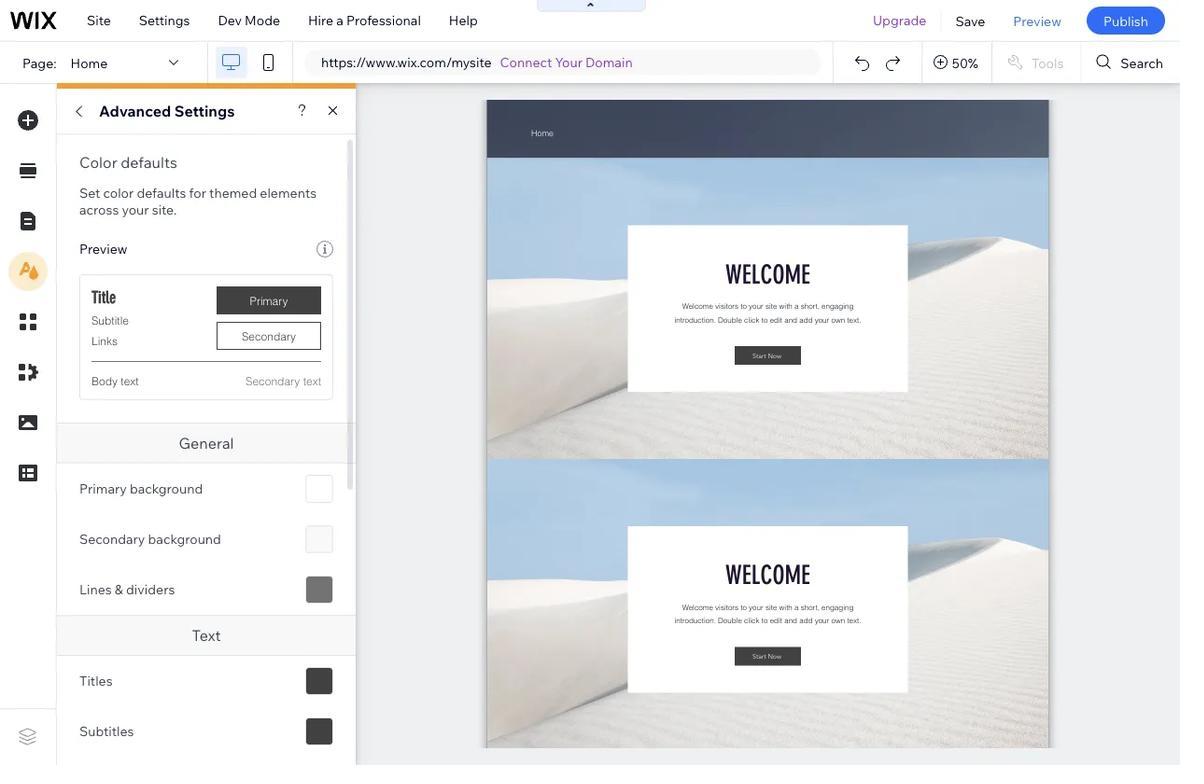 Task type: locate. For each thing, give the bounding box(es) containing it.
text right body
[[121, 375, 139, 388]]

secondary inside button
[[242, 329, 296, 343]]

text
[[192, 627, 221, 645]]

advanced
[[99, 102, 171, 120]]

your
[[555, 54, 583, 70]]

1 horizontal spatial text
[[303, 375, 321, 388]]

1 vertical spatial secondary
[[246, 375, 300, 388]]

body text
[[92, 375, 139, 388]]

defaults up the site.
[[137, 185, 186, 201]]

primary up the secondary background
[[79, 481, 127, 497]]

primary for primary background
[[79, 481, 127, 497]]

connect
[[500, 54, 552, 70]]

secondary background
[[79, 531, 221, 548]]

1 vertical spatial defaults
[[137, 185, 186, 201]]

primary for primary
[[250, 294, 288, 307]]

settings left dev
[[139, 12, 190, 28]]

0 horizontal spatial text
[[121, 375, 139, 388]]

themed
[[209, 185, 257, 201]]

primary up secondary button
[[250, 294, 288, 307]]

1 horizontal spatial primary
[[250, 294, 288, 307]]

text
[[121, 375, 139, 388], [303, 375, 321, 388]]

secondary up '&'
[[79, 531, 145, 548]]

0 vertical spatial settings
[[139, 12, 190, 28]]

1 text from the left
[[121, 375, 139, 388]]

background up the secondary background
[[130, 481, 203, 497]]

1 vertical spatial background
[[148, 531, 221, 548]]

background for secondary background
[[148, 531, 221, 548]]

site.
[[152, 202, 177, 218]]

preview button
[[999, 0, 1076, 41]]

0 horizontal spatial primary
[[79, 481, 127, 497]]

search button
[[1082, 42, 1180, 83]]

defaults
[[121, 153, 177, 172], [137, 185, 186, 201]]

for
[[189, 185, 206, 201]]

across
[[79, 202, 119, 218]]

secondary for secondary
[[242, 329, 296, 343]]

set
[[79, 185, 100, 201]]

secondary
[[242, 329, 296, 343], [246, 375, 300, 388], [79, 531, 145, 548]]

mode
[[245, 12, 280, 28]]

1 vertical spatial primary
[[79, 481, 127, 497]]

0 vertical spatial defaults
[[121, 153, 177, 172]]

lines & dividers
[[79, 582, 175, 598]]

primary inside button
[[250, 294, 288, 307]]

1 vertical spatial preview
[[79, 241, 128, 257]]

preview down across
[[79, 241, 128, 257]]

settings right advanced
[[174, 102, 235, 120]]

dev
[[218, 12, 242, 28]]

preview up tools button
[[1013, 12, 1062, 29]]

&
[[115, 582, 123, 598]]

professional
[[346, 12, 421, 28]]

0 vertical spatial primary
[[250, 294, 288, 307]]

secondary text
[[246, 375, 321, 388]]

0 vertical spatial preview
[[1013, 12, 1062, 29]]

general
[[179, 434, 234, 453]]

preview inside preview button
[[1013, 12, 1062, 29]]

secondary for secondary text
[[246, 375, 300, 388]]

hire a professional
[[308, 12, 421, 28]]

a
[[336, 12, 343, 28]]

background
[[130, 481, 203, 497], [148, 531, 221, 548]]

primary
[[250, 294, 288, 307], [79, 481, 127, 497]]

help
[[449, 12, 478, 28]]

dev mode
[[218, 12, 280, 28]]

2 text from the left
[[303, 375, 321, 388]]

secondary down primary button
[[242, 329, 296, 343]]

primary background
[[79, 481, 203, 497]]

secondary down secondary button
[[246, 375, 300, 388]]

lines
[[79, 582, 112, 598]]

0 vertical spatial secondary
[[242, 329, 296, 343]]

dividers
[[126, 582, 175, 598]]

2 vertical spatial secondary
[[79, 531, 145, 548]]

save button
[[942, 0, 999, 41]]

1 horizontal spatial preview
[[1013, 12, 1062, 29]]

text down secondary button
[[303, 375, 321, 388]]

text for secondary text
[[303, 375, 321, 388]]

home
[[71, 54, 108, 71]]

preview
[[1013, 12, 1062, 29], [79, 241, 128, 257]]

hire
[[308, 12, 333, 28]]

settings
[[139, 12, 190, 28], [174, 102, 235, 120]]

defaults up color
[[121, 153, 177, 172]]

0 vertical spatial background
[[130, 481, 203, 497]]

background up dividers
[[148, 531, 221, 548]]

defaults inside set color defaults for themed elements across your site.
[[137, 185, 186, 201]]

tools button
[[992, 42, 1081, 83]]



Task type: describe. For each thing, give the bounding box(es) containing it.
titles
[[79, 673, 113, 690]]

domain
[[585, 54, 633, 70]]

site
[[87, 12, 111, 28]]

background for primary background
[[130, 481, 203, 497]]

save
[[956, 12, 985, 29]]

publish
[[1104, 12, 1148, 29]]

subtitles
[[79, 724, 134, 740]]

https://www.wix.com/mysite
[[321, 54, 492, 70]]

secondary button
[[217, 322, 321, 350]]

your
[[122, 202, 149, 218]]

text for body text
[[121, 375, 139, 388]]

title subtitle links
[[92, 288, 129, 348]]

body
[[92, 375, 118, 388]]

1 vertical spatial settings
[[174, 102, 235, 120]]

color
[[79, 153, 117, 172]]

upgrade
[[873, 12, 927, 28]]

links
[[92, 335, 118, 348]]

50% button
[[922, 42, 991, 83]]

https://www.wix.com/mysite connect your domain
[[321, 54, 633, 70]]

color defaults
[[79, 153, 177, 172]]

secondary for secondary background
[[79, 531, 145, 548]]

primary button
[[217, 287, 321, 315]]

advanced settings
[[99, 102, 235, 120]]

elements
[[260, 185, 317, 201]]

subtitle
[[92, 314, 129, 328]]

title
[[92, 288, 116, 308]]

publish button
[[1087, 7, 1165, 35]]

tools
[[1032, 54, 1064, 71]]

0 horizontal spatial preview
[[79, 241, 128, 257]]

color
[[103, 185, 134, 201]]

search
[[1121, 54, 1163, 71]]

50%
[[952, 54, 978, 71]]

set color defaults for themed elements across your site.
[[79, 185, 317, 218]]



Task type: vqa. For each thing, say whether or not it's contained in the screenshot.
the bottom background
yes



